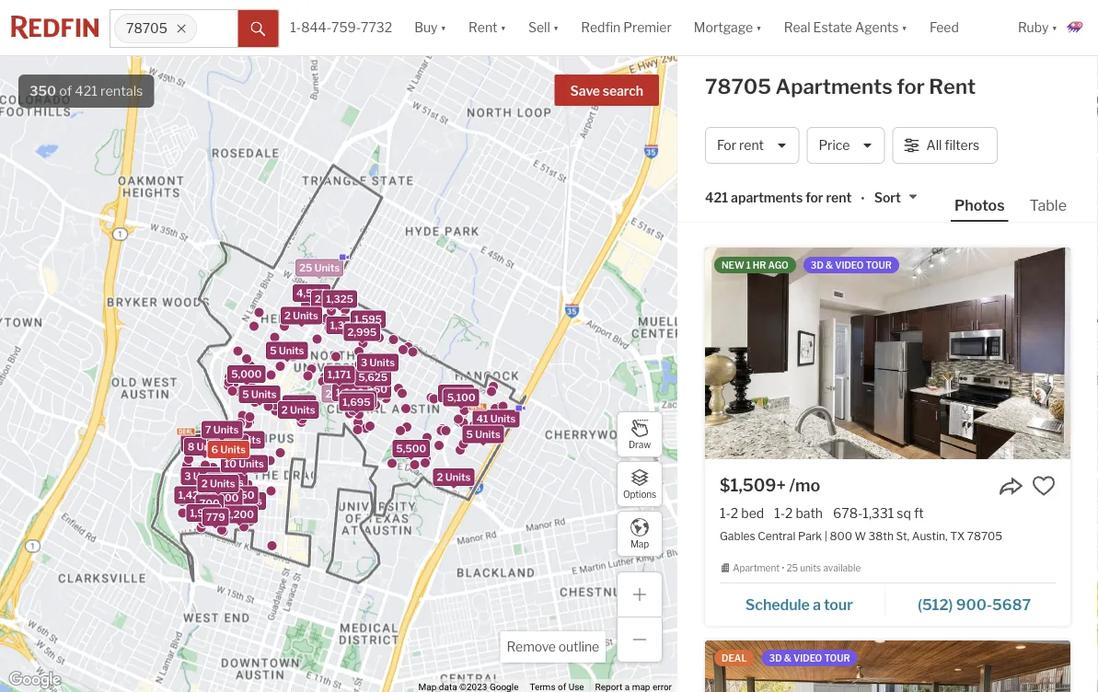 Task type: describe. For each thing, give the bounding box(es) containing it.
options
[[623, 489, 657, 500]]

draw button
[[617, 412, 663, 458]]

ft
[[914, 506, 924, 521]]

feed
[[930, 20, 959, 35]]

rent ▾ button
[[458, 0, 517, 55]]

1
[[747, 260, 751, 271]]

schedule
[[746, 596, 810, 614]]

(512)
[[918, 596, 953, 614]]

rent inside dropdown button
[[469, 20, 498, 35]]

map region
[[0, 0, 839, 692]]

5 ▾ from the left
[[902, 20, 908, 35]]

0 vertical spatial 5 units
[[270, 345, 304, 357]]

save search
[[570, 83, 644, 99]]

estate
[[814, 20, 853, 35]]

844-
[[301, 20, 331, 35]]

a
[[813, 596, 821, 614]]

buy ▾ button
[[415, 0, 447, 55]]

favorite button checkbox
[[1032, 474, 1056, 498]]

photo of 800 w 38th st, austin, tx 78705 image
[[705, 248, 1071, 460]]

1-2 bed
[[720, 506, 764, 521]]

900-
[[957, 596, 993, 614]]

remove
[[507, 639, 556, 655]]

1,350
[[330, 319, 358, 331]]

all
[[927, 138, 942, 153]]

favorite button image
[[1032, 474, 1056, 498]]

& for deal
[[784, 653, 792, 664]]

price button
[[807, 127, 885, 164]]

sell
[[528, 20, 550, 35]]

sell ▾ button
[[528, 0, 559, 55]]

next button image
[[1038, 346, 1056, 364]]

1-844-759-7732 link
[[290, 20, 392, 35]]

3 units up 1,425
[[184, 471, 219, 483]]

1 horizontal spatial 5
[[270, 345, 277, 357]]

5,500
[[396, 443, 426, 455]]

rent ▾ button
[[469, 0, 506, 55]]

3d & video tour for new 1 hr ago
[[811, 260, 892, 271]]

remove 78705 image
[[176, 23, 187, 34]]

3 up 5,625
[[361, 357, 367, 369]]

2,300
[[209, 492, 239, 504]]

350 of 421 rentals
[[29, 83, 143, 99]]

2,500
[[339, 374, 369, 386]]

10
[[224, 458, 237, 470]]

tx
[[950, 529, 965, 543]]

970
[[185, 437, 205, 449]]

bath
[[796, 506, 823, 521]]

3d for deal
[[769, 653, 782, 664]]

78705 for 78705
[[126, 21, 168, 36]]

3d for new 1 hr ago
[[811, 260, 824, 271]]

1,450
[[221, 483, 249, 495]]

table button
[[1026, 195, 1071, 220]]

$1,509+ /mo
[[720, 475, 821, 496]]

all filters
[[927, 138, 980, 153]]

1,171
[[328, 369, 351, 381]]

6 units
[[211, 444, 246, 456]]

all filters button
[[893, 127, 998, 164]]

map
[[631, 539, 649, 550]]

mortgage ▾ button
[[694, 0, 762, 55]]

0 horizontal spatial •
[[782, 563, 785, 574]]

tour for new 1 hr ago
[[866, 260, 892, 271]]

remove outline button
[[500, 632, 606, 663]]

• inside 421 apartments for rent •
[[861, 191, 865, 207]]

options button
[[617, 461, 663, 507]]

sq
[[897, 506, 911, 521]]

st,
[[896, 529, 910, 543]]

for for apartments
[[806, 190, 824, 206]]

austin,
[[912, 529, 948, 543]]

filters
[[945, 138, 980, 153]]

0 horizontal spatial 421
[[75, 83, 98, 99]]

3 up 1,425
[[184, 471, 191, 483]]

▾ for mortgage ▾
[[756, 20, 762, 35]]

google image
[[5, 668, 65, 692]]

buy ▾
[[415, 20, 447, 35]]

save search button
[[555, 75, 659, 106]]

3 units up 5,625
[[361, 357, 395, 369]]

3,200
[[194, 502, 224, 514]]

mortgage ▾ button
[[683, 0, 773, 55]]

1 vertical spatial 5 units
[[242, 388, 277, 400]]

photos
[[955, 196, 1005, 214]]

remove outline
[[507, 639, 599, 655]]

▾ for buy ▾
[[441, 20, 447, 35]]

schedule a tour button
[[720, 589, 886, 617]]

apartments
[[731, 190, 803, 206]]

real
[[784, 20, 811, 35]]

w
[[855, 529, 867, 543]]

outline
[[559, 639, 599, 655]]

buy ▾ button
[[404, 0, 458, 55]]

▾ for sell ▾
[[553, 20, 559, 35]]

421 inside 421 apartments for rent •
[[705, 190, 729, 206]]

rent inside button
[[739, 138, 764, 153]]

new 1 hr ago
[[722, 260, 789, 271]]

redfin
[[581, 20, 621, 35]]

mortgage ▾
[[694, 20, 762, 35]]

10 units
[[224, 458, 264, 470]]

(512) 900-5687
[[918, 596, 1032, 614]]

deal
[[722, 653, 747, 664]]

▾ for rent ▾
[[500, 20, 506, 35]]

rentals
[[100, 83, 143, 99]]

previous button image
[[720, 346, 738, 364]]

1-2 bath
[[775, 506, 823, 521]]

1,975
[[190, 508, 217, 519]]

gables central park | 800 w 38th st, austin, tx 78705
[[720, 529, 1003, 543]]

1,331
[[863, 506, 894, 521]]

1- for 1-2 bed
[[720, 506, 731, 521]]

apartments
[[776, 74, 893, 99]]

schedule a tour
[[746, 596, 853, 614]]



Task type: locate. For each thing, give the bounding box(es) containing it.
7
[[205, 424, 211, 436]]

2 horizontal spatial 78705
[[967, 529, 1003, 543]]

1 vertical spatial &
[[784, 653, 792, 664]]

submit search image
[[251, 22, 265, 37]]

0 vertical spatial 5
[[270, 345, 277, 357]]

78705 up for rent
[[705, 74, 772, 99]]

5 units up the 1,150 at the left bottom of page
[[270, 345, 304, 357]]

price
[[819, 138, 850, 153]]

3 units
[[361, 357, 395, 369], [227, 434, 261, 446], [184, 471, 219, 483], [210, 476, 244, 488]]

4 ▾ from the left
[[756, 20, 762, 35]]

•
[[861, 191, 865, 207], [782, 563, 785, 574]]

for right the apartments
[[806, 190, 824, 206]]

rent left sort
[[826, 190, 852, 206]]

1- up the "gables"
[[720, 506, 731, 521]]

rent right for
[[739, 138, 764, 153]]

agents
[[855, 20, 899, 35]]

78705 left 'remove 78705' image
[[126, 21, 168, 36]]

video
[[835, 260, 864, 271], [794, 653, 823, 664]]

table
[[1030, 196, 1067, 214]]

3d & video tour down a
[[769, 653, 850, 664]]

421 apartments for rent •
[[705, 190, 865, 207]]

2,150
[[227, 490, 255, 502]]

video down "schedule a tour"
[[794, 653, 823, 664]]

▾ right the buy
[[441, 20, 447, 35]]

2 vertical spatial 5 units
[[466, 429, 501, 441]]

0 horizontal spatial tour
[[824, 653, 850, 664]]

gables
[[720, 529, 756, 543]]

1 ▾ from the left
[[441, 20, 447, 35]]

1 horizontal spatial video
[[835, 260, 864, 271]]

25 units
[[299, 262, 340, 274]]

1,800
[[336, 387, 364, 399]]

2,995
[[348, 327, 377, 339]]

for down agents
[[897, 74, 925, 99]]

0 horizontal spatial 25
[[299, 262, 312, 274]]

1 vertical spatial tour
[[824, 653, 850, 664]]

1 horizontal spatial rent
[[929, 74, 976, 99]]

0 vertical spatial 3d
[[811, 260, 824, 271]]

• right apartment
[[782, 563, 785, 574]]

0 vertical spatial 25
[[299, 262, 312, 274]]

ago
[[768, 260, 789, 271]]

421 left the apartments
[[705, 190, 729, 206]]

1 vertical spatial •
[[782, 563, 785, 574]]

1,595
[[354, 314, 382, 326]]

3 units up 10 units
[[227, 434, 261, 446]]

2 horizontal spatial 1-
[[775, 506, 785, 521]]

sell ▾ button
[[517, 0, 570, 55]]

real estate agents ▾ link
[[784, 0, 908, 55]]

759-
[[331, 20, 361, 35]]

1- for 1-2 bath
[[775, 506, 785, 521]]

1-
[[290, 20, 301, 35], [720, 506, 731, 521], [775, 506, 785, 521]]

2
[[315, 293, 321, 305], [285, 310, 291, 322], [325, 388, 332, 400], [282, 404, 288, 416], [211, 438, 217, 450], [437, 471, 443, 483], [201, 478, 208, 490], [229, 496, 235, 508], [731, 506, 739, 521], [785, 506, 793, 521]]

1 horizontal spatial 25
[[787, 563, 798, 574]]

▾
[[441, 20, 447, 35], [500, 20, 506, 35], [553, 20, 559, 35], [756, 20, 762, 35], [902, 20, 908, 35], [1052, 20, 1058, 35]]

78705
[[126, 21, 168, 36], [705, 74, 772, 99], [967, 529, 1003, 543]]

for
[[717, 138, 737, 153]]

1 horizontal spatial •
[[861, 191, 865, 207]]

video right the ago
[[835, 260, 864, 271]]

3d right the ago
[[811, 260, 824, 271]]

78705 for 78705 apartments for rent
[[705, 74, 772, 99]]

3d right deal
[[769, 653, 782, 664]]

available
[[824, 563, 861, 574]]

for rent
[[717, 138, 764, 153]]

421
[[75, 83, 98, 99], [705, 190, 729, 206]]

buy
[[415, 20, 438, 35]]

1 vertical spatial video
[[794, 653, 823, 664]]

700
[[199, 498, 220, 510]]

▾ right ruby
[[1052, 20, 1058, 35]]

rent inside 421 apartments for rent •
[[826, 190, 852, 206]]

3d
[[811, 260, 824, 271], [769, 653, 782, 664]]

▾ right mortgage
[[756, 20, 762, 35]]

rent right buy ▾
[[469, 20, 498, 35]]

25 inside map region
[[299, 262, 312, 274]]

1 horizontal spatial &
[[826, 260, 833, 271]]

apartment • 25 units available
[[733, 563, 861, 574]]

3 units up 2,300
[[210, 476, 244, 488]]

tour down sort
[[866, 260, 892, 271]]

0 vertical spatial tour
[[866, 260, 892, 271]]

1,695
[[345, 394, 373, 406], [344, 395, 372, 407], [343, 397, 371, 409]]

park
[[798, 529, 822, 543]]

421 right of
[[75, 83, 98, 99]]

1 horizontal spatial 1-
[[720, 506, 731, 521]]

rent up "all filters"
[[929, 74, 976, 99]]

1- up central
[[775, 506, 785, 521]]

41
[[477, 413, 488, 425]]

tour
[[866, 260, 892, 271], [824, 653, 850, 664]]

ruby ▾
[[1018, 20, 1058, 35]]

bed
[[741, 506, 764, 521]]

$1,509+
[[720, 475, 786, 496]]

ruby
[[1018, 20, 1049, 35]]

1 vertical spatial rent
[[826, 190, 852, 206]]

for inside 421 apartments for rent •
[[806, 190, 824, 206]]

1 vertical spatial 3d & video tour
[[769, 653, 850, 664]]

photos button
[[951, 195, 1026, 222]]

25
[[299, 262, 312, 274], [787, 563, 798, 574]]

2 horizontal spatial 5
[[466, 429, 473, 441]]

800
[[830, 529, 853, 543]]

3d & video tour right the ago
[[811, 260, 892, 271]]

2 units
[[315, 293, 349, 305], [285, 310, 318, 322], [325, 388, 359, 400], [282, 404, 315, 416], [211, 438, 245, 450], [437, 471, 471, 483], [201, 478, 235, 490], [229, 496, 262, 508]]

0 horizontal spatial for
[[806, 190, 824, 206]]

• left sort
[[861, 191, 865, 207]]

0 horizontal spatial 78705
[[126, 21, 168, 36]]

0 horizontal spatial rent
[[739, 138, 764, 153]]

1 horizontal spatial 421
[[705, 190, 729, 206]]

1 vertical spatial for
[[806, 190, 824, 206]]

3d & video tour for deal
[[769, 653, 850, 664]]

0 vertical spatial 78705
[[126, 21, 168, 36]]

8
[[188, 441, 195, 453]]

for for apartments
[[897, 74, 925, 99]]

0 horizontal spatial 1-
[[290, 20, 301, 35]]

0 vertical spatial •
[[861, 191, 865, 207]]

5 units down 41
[[466, 429, 501, 441]]

apartment
[[733, 563, 780, 574]]

0 vertical spatial video
[[835, 260, 864, 271]]

video for new 1 hr ago
[[835, 260, 864, 271]]

& for new 1 hr ago
[[826, 260, 833, 271]]

1 vertical spatial 25
[[787, 563, 798, 574]]

1 vertical spatial 5
[[242, 388, 249, 400]]

3 ▾ from the left
[[553, 20, 559, 35]]

25 left the units
[[787, 563, 798, 574]]

1 vertical spatial 3d
[[769, 653, 782, 664]]

▾ right agents
[[902, 20, 908, 35]]

78705 apartments for rent
[[705, 74, 976, 99]]

1,150
[[286, 398, 313, 410]]

▾ right sell
[[553, 20, 559, 35]]

78705 right the tx
[[967, 529, 1003, 543]]

0 vertical spatial for
[[897, 74, 925, 99]]

2 vertical spatial 78705
[[967, 529, 1003, 543]]

real estate agents ▾
[[784, 20, 908, 35]]

0 vertical spatial rent
[[469, 20, 498, 35]]

user photo image
[[1065, 17, 1087, 39]]

3 right '6'
[[227, 434, 234, 446]]

0 horizontal spatial 5
[[242, 388, 249, 400]]

central
[[758, 529, 796, 543]]

0 vertical spatial 421
[[75, 83, 98, 99]]

25 up the "4,500" at the top left of the page
[[299, 262, 312, 274]]

photo of 3403 harmon ave, austin, tx 78705 image
[[705, 641, 1071, 692]]

▾ for ruby ▾
[[1052, 20, 1058, 35]]

& right the ago
[[826, 260, 833, 271]]

hr
[[753, 260, 767, 271]]

tour
[[824, 596, 853, 614]]

map button
[[617, 511, 663, 557]]

5 units down 5,000
[[242, 388, 277, 400]]

1- for 1-844-759-7732
[[290, 20, 301, 35]]

678-
[[833, 506, 863, 521]]

/mo
[[790, 475, 821, 496]]

1 horizontal spatial tour
[[866, 260, 892, 271]]

3 up 2,300
[[210, 476, 216, 488]]

video for deal
[[794, 653, 823, 664]]

1 horizontal spatial for
[[897, 74, 925, 99]]

6 ▾ from the left
[[1052, 20, 1058, 35]]

|
[[825, 529, 828, 543]]

0 vertical spatial &
[[826, 260, 833, 271]]

1,165
[[217, 499, 243, 511]]

sort
[[874, 190, 901, 206]]

0 horizontal spatial rent
[[469, 20, 498, 35]]

1- right 'submit search' icon
[[290, 20, 301, 35]]

1,650
[[359, 383, 388, 395]]

2 vertical spatial 5
[[466, 429, 473, 441]]

1 horizontal spatial rent
[[826, 190, 852, 206]]

sell ▾
[[528, 20, 559, 35]]

1 vertical spatial rent
[[929, 74, 976, 99]]

rent ▾
[[469, 20, 506, 35]]

1 vertical spatial 421
[[705, 190, 729, 206]]

mortgage
[[694, 20, 753, 35]]

1 horizontal spatial 78705
[[705, 74, 772, 99]]

0 horizontal spatial 3d
[[769, 653, 782, 664]]

0 vertical spatial rent
[[739, 138, 764, 153]]

premier
[[624, 20, 672, 35]]

2 ▾ from the left
[[500, 20, 506, 35]]

None search field
[[197, 10, 238, 47]]

1 horizontal spatial 3d
[[811, 260, 824, 271]]

& right deal
[[784, 653, 792, 664]]

0 horizontal spatial &
[[784, 653, 792, 664]]

0 vertical spatial 3d & video tour
[[811, 260, 892, 271]]

redfin premier
[[581, 20, 672, 35]]

5,000
[[231, 368, 262, 380]]

0 horizontal spatial video
[[794, 653, 823, 664]]

5,100
[[442, 388, 470, 400], [447, 392, 476, 404]]

tour down tour
[[824, 653, 850, 664]]

1,325
[[326, 293, 354, 305]]

1 vertical spatial 78705
[[705, 74, 772, 99]]

tour for deal
[[824, 653, 850, 664]]

2,200
[[225, 509, 254, 521]]

6
[[211, 444, 218, 456]]

▾ left sell
[[500, 20, 506, 35]]

&
[[826, 260, 833, 271], [784, 653, 792, 664]]



Task type: vqa. For each thing, say whether or not it's contained in the screenshot.
and
no



